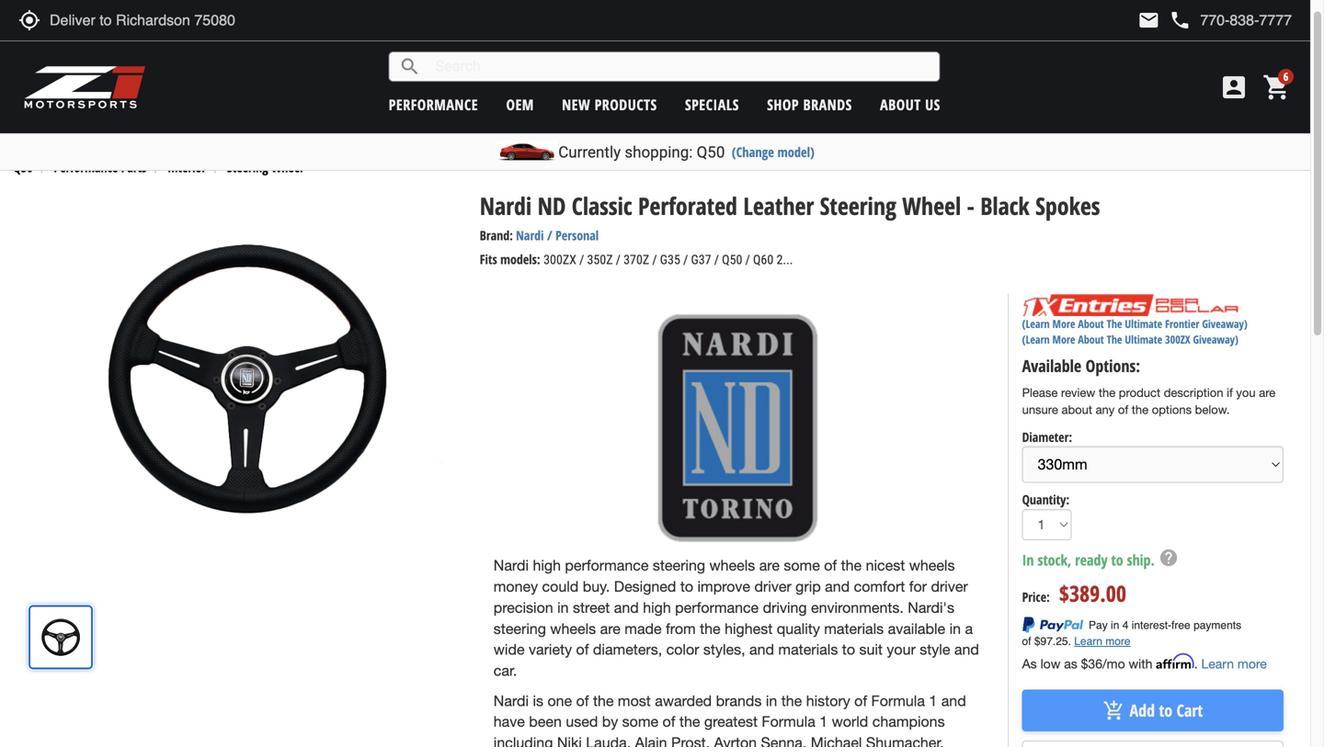 Task type: vqa. For each thing, say whether or not it's contained in the screenshot.
The Show to the top
no



Task type: describe. For each thing, give the bounding box(es) containing it.
2 horizontal spatial in
[[950, 621, 961, 638]]

/ left personal
[[547, 227, 552, 244]]

cart
[[1177, 700, 1203, 722]]

price: $389.00
[[1022, 579, 1127, 609]]

nardi's
[[908, 600, 955, 617]]

0 vertical spatial materials
[[824, 621, 884, 638]]

q50 inside nardi nd classic perforated leather steering wheel - black spokes brand: nardi / personal fits models: 300zx / 350z / 370z / g35 / g37 / q50 / q60 2...
[[722, 253, 743, 268]]

available
[[1022, 355, 1082, 377]]

my_location
[[18, 9, 40, 31]]

learn more link
[[1202, 657, 1267, 672]]

low
[[1041, 657, 1061, 672]]

fits
[[480, 251, 497, 268]]

the up "by"
[[593, 693, 614, 710]]

shop brands
[[767, 95, 852, 115]]

oem link
[[506, 95, 534, 115]]

nardi for is
[[494, 693, 529, 710]]

available
[[888, 621, 946, 638]]

shopping_cart
[[1263, 73, 1292, 102]]

and down highest
[[750, 642, 774, 659]]

1 horizontal spatial steering
[[653, 558, 706, 575]]

black
[[981, 189, 1030, 222]]

quantity:
[[1022, 491, 1070, 509]]

any
[[1096, 403, 1115, 417]]

to left suit
[[842, 642, 855, 659]]

color
[[667, 642, 700, 659]]

brand:
[[480, 227, 513, 244]]

currently shopping: q50 (change model)
[[559, 143, 815, 161]]

1 horizontal spatial formula
[[872, 693, 925, 710]]

phone link
[[1169, 9, 1292, 31]]

are inside (learn more about the ultimate frontier giveaway) (learn more about the ultimate 300zx giveaway) available options: please review the product description if you are unsure about any of the options below.
[[1259, 386, 1276, 400]]

of right variety
[[576, 642, 589, 659]]

specials
[[685, 95, 739, 115]]

/ left 350z on the top of the page
[[580, 253, 584, 268]]

(change model) link
[[732, 143, 815, 161]]

world
[[832, 714, 869, 731]]

the left nicest
[[841, 558, 862, 575]]

search
[[399, 56, 421, 78]]

your
[[887, 642, 916, 659]]

ship.
[[1127, 550, 1155, 570]]

of inside (learn more about the ultimate frontier giveaway) (learn more about the ultimate 300zx giveaway) available options: please review the product description if you are unsure about any of the options below.
[[1118, 403, 1129, 417]]

from
[[666, 621, 696, 638]]

0 horizontal spatial high
[[533, 558, 561, 575]]

shop brands link
[[767, 95, 852, 115]]

if
[[1227, 386, 1233, 400]]

as
[[1064, 657, 1078, 672]]

classic
[[572, 189, 632, 222]]

of down awarded
[[663, 714, 676, 731]]

nicest
[[866, 558, 905, 575]]

designed
[[614, 579, 676, 596]]

as low as $36 /mo with affirm . learn more
[[1022, 654, 1267, 672]]

2 more from the top
[[1053, 332, 1076, 347]]

q50 link
[[13, 159, 33, 176]]

product
[[1119, 386, 1161, 400]]

q60
[[753, 253, 774, 268]]

account_box link
[[1215, 73, 1254, 102]]

1 vertical spatial materials
[[779, 642, 838, 659]]

frontier
[[1165, 317, 1200, 332]]

buy.
[[583, 579, 610, 596]]

specials link
[[685, 95, 739, 115]]

niki
[[557, 735, 582, 748]]

nardi for nd
[[480, 189, 532, 222]]

2 (learn from the top
[[1022, 332, 1050, 347]]

to right add
[[1159, 700, 1173, 722]]

spokes
[[1036, 189, 1101, 222]]

price:
[[1022, 589, 1050, 606]]

stock,
[[1038, 550, 1072, 570]]

1 vertical spatial are
[[759, 558, 780, 575]]

nd
[[538, 189, 566, 222]]

/ left q60
[[746, 253, 750, 268]]

performance
[[54, 159, 118, 176]]

leather
[[744, 189, 814, 222]]

the up prost,
[[680, 714, 700, 731]]

with
[[1129, 657, 1153, 672]]

styles,
[[704, 642, 746, 659]]

options:
[[1086, 355, 1141, 377]]

learn
[[1202, 657, 1234, 672]]

interior
[[168, 159, 206, 176]]

shopping:
[[625, 143, 693, 161]]

0 vertical spatial performance
[[389, 95, 478, 115]]

shopping_cart link
[[1258, 73, 1292, 102]]

in
[[1022, 550, 1034, 570]]

account_box
[[1220, 73, 1249, 102]]

interior link
[[168, 159, 206, 176]]

/ left g37
[[684, 253, 688, 268]]

michael
[[811, 735, 862, 748]]

the up 'any'
[[1099, 386, 1116, 400]]

phone
[[1169, 9, 1192, 31]]

300zx inside (learn more about the ultimate frontier giveaway) (learn more about the ultimate 300zx giveaway) available options: please review the product description if you are unsure about any of the options below.
[[1165, 332, 1191, 347]]

mail link
[[1138, 9, 1160, 31]]

in stock, ready to ship. help
[[1022, 548, 1179, 570]]

new products
[[562, 95, 657, 115]]

nardi high performance steering wheels are some of the nicest wheels money could buy. designed to improve driver grip and comfort for driver precision in street and high performance driving environments. nardi's steering wheels are made from the highest quality materials available in a wide variety of diameters, color styles, and materials to suit your style and car.
[[494, 558, 979, 680]]

grip
[[796, 579, 821, 596]]

parts
[[121, 159, 147, 176]]

of up world
[[855, 693, 867, 710]]

ayrton
[[714, 735, 757, 748]]

performance link
[[389, 95, 478, 115]]

q50 left performance
[[13, 159, 33, 176]]

about us
[[880, 95, 941, 115]]

and up environments.
[[825, 579, 850, 596]]

2 driver from the left
[[931, 579, 968, 596]]

driving
[[763, 600, 807, 617]]

been
[[529, 714, 562, 731]]

senna,
[[761, 735, 807, 748]]

products
[[595, 95, 657, 115]]

history
[[806, 693, 851, 710]]

champions
[[873, 714, 945, 731]]

of up environments.
[[824, 558, 837, 575]]

the left history
[[782, 693, 802, 710]]

$36
[[1081, 657, 1103, 672]]

1 (learn from the top
[[1022, 317, 1050, 332]]

the up styles,
[[700, 621, 721, 638]]

-
[[967, 189, 975, 222]]

1 vertical spatial giveaway)
[[1193, 332, 1239, 347]]

0 horizontal spatial steering
[[227, 159, 268, 176]]

new
[[562, 95, 591, 115]]



Task type: locate. For each thing, give the bounding box(es) containing it.
2 vertical spatial performance
[[675, 600, 759, 617]]

1 vertical spatial high
[[643, 600, 671, 617]]

and up "made" at the left
[[614, 600, 639, 617]]

giveaway) right frontier
[[1203, 317, 1248, 332]]

z1 motorsports logo image
[[23, 64, 147, 110]]

1 horizontal spatial driver
[[931, 579, 968, 596]]

1 vertical spatial performance
[[565, 558, 649, 575]]

0 vertical spatial 1
[[929, 693, 938, 710]]

greatest
[[704, 714, 758, 731]]

0 horizontal spatial performance
[[389, 95, 478, 115]]

some up alain
[[622, 714, 659, 731]]

one
[[548, 693, 572, 710]]

models:
[[501, 251, 541, 268]]

high down designed
[[643, 600, 671, 617]]

to left "improve" on the right of the page
[[681, 579, 694, 596]]

giveaway)
[[1203, 317, 1248, 332], [1193, 332, 1239, 347]]

0 vertical spatial giveaway)
[[1203, 317, 1248, 332]]

some inside nardi is one of the most awarded brands in the history of formula 1 and have been used by some of the greatest formula 1 world champions including niki lauda, alain prost, ayrton senna, michael shumache
[[622, 714, 659, 731]]

0 horizontal spatial in
[[558, 600, 569, 617]]

1 horizontal spatial high
[[643, 600, 671, 617]]

1 horizontal spatial performance
[[565, 558, 649, 575]]

driver up the driving
[[755, 579, 792, 596]]

to left ship.
[[1112, 550, 1124, 570]]

high
[[533, 558, 561, 575], [643, 600, 671, 617]]

1 vertical spatial 300zx
[[1165, 332, 1191, 347]]

2 ultimate from the top
[[1125, 332, 1163, 347]]

shop
[[767, 95, 799, 115]]

materials down quality
[[779, 642, 838, 659]]

0 vertical spatial are
[[1259, 386, 1276, 400]]

and inside nardi is one of the most awarded brands in the history of formula 1 and have been used by some of the greatest formula 1 world champions including niki lauda, alain prost, ayrton senna, michael shumache
[[942, 693, 966, 710]]

brands right shop
[[803, 95, 852, 115]]

some up "grip"
[[784, 558, 820, 575]]

model)
[[778, 143, 815, 161]]

affirm
[[1157, 654, 1195, 670]]

performance
[[389, 95, 478, 115], [565, 558, 649, 575], [675, 600, 759, 617]]

of
[[1118, 403, 1129, 417], [824, 558, 837, 575], [576, 642, 589, 659], [576, 693, 589, 710], [855, 693, 867, 710], [663, 714, 676, 731]]

1 more from the top
[[1053, 317, 1076, 332]]

and up champions
[[942, 693, 966, 710]]

0 horizontal spatial driver
[[755, 579, 792, 596]]

to inside in stock, ready to ship. help
[[1112, 550, 1124, 570]]

(learn more about the ultimate 300zx giveaway) link
[[1022, 332, 1239, 347]]

steering up designed
[[653, 558, 706, 575]]

help
[[1159, 548, 1179, 568]]

steering
[[227, 159, 268, 176], [820, 189, 897, 222]]

performance down "improve" on the right of the page
[[675, 600, 759, 617]]

precision
[[494, 600, 553, 617]]

quality
[[777, 621, 820, 638]]

steering right leather
[[820, 189, 897, 222]]

brands up the greatest
[[716, 693, 762, 710]]

ready
[[1076, 550, 1108, 570]]

0 horizontal spatial 300zx
[[544, 253, 577, 268]]

nardi
[[480, 189, 532, 222], [516, 227, 544, 244], [494, 558, 529, 575], [494, 693, 529, 710]]

2 horizontal spatial performance
[[675, 600, 759, 617]]

0 horizontal spatial some
[[622, 714, 659, 731]]

diameter:
[[1022, 428, 1073, 446]]

oem
[[506, 95, 534, 115]]

materials down environments.
[[824, 621, 884, 638]]

steering down precision
[[494, 621, 546, 638]]

options
[[1152, 403, 1192, 417]]

0 horizontal spatial formula
[[762, 714, 816, 731]]

0 vertical spatial wheel
[[271, 159, 303, 176]]

and down a
[[955, 642, 979, 659]]

performance parts
[[54, 159, 147, 176]]

nardi nd classic perforated leather steering wheel - black spokes brand: nardi / personal fits models: 300zx / 350z / 370z / g35 / g37 / q50 / q60 2...
[[480, 189, 1101, 268]]

/ left the g35
[[653, 253, 657, 268]]

(learn
[[1022, 317, 1050, 332], [1022, 332, 1050, 347]]

0 vertical spatial (learn
[[1022, 317, 1050, 332]]

1 horizontal spatial are
[[759, 558, 780, 575]]

0 horizontal spatial brands
[[716, 693, 762, 710]]

alain
[[635, 735, 667, 748]]

0 vertical spatial steering
[[653, 558, 706, 575]]

some
[[784, 558, 820, 575], [622, 714, 659, 731]]

are up diameters,
[[600, 621, 621, 638]]

the up (learn more about the ultimate 300zx giveaway) link at the top of page
[[1107, 317, 1123, 332]]

0 horizontal spatial wheel
[[271, 159, 303, 176]]

1 down history
[[820, 714, 828, 731]]

money
[[494, 579, 538, 596]]

1 horizontal spatial brands
[[803, 95, 852, 115]]

in up senna, at the bottom right of the page
[[766, 693, 778, 710]]

0 vertical spatial high
[[533, 558, 561, 575]]

unsure
[[1022, 403, 1059, 417]]

wheel inside nardi nd classic perforated leather steering wheel - black spokes brand: nardi / personal fits models: 300zx / 350z / 370z / g35 / g37 / q50 / q60 2...
[[903, 189, 961, 222]]

could
[[542, 579, 579, 596]]

/
[[547, 227, 552, 244], [580, 253, 584, 268], [616, 253, 621, 268], [653, 253, 657, 268], [684, 253, 688, 268], [714, 253, 719, 268], [746, 253, 750, 268]]

1 vertical spatial wheel
[[903, 189, 961, 222]]

1 horizontal spatial 300zx
[[1165, 332, 1191, 347]]

high up could
[[533, 558, 561, 575]]

are up the driving
[[759, 558, 780, 575]]

0 vertical spatial 300zx
[[544, 253, 577, 268]]

nardi for high
[[494, 558, 529, 575]]

have
[[494, 714, 525, 731]]

the down (learn more about the ultimate frontier giveaway) link
[[1107, 332, 1123, 347]]

wheels up for
[[909, 558, 955, 575]]

0 vertical spatial the
[[1107, 317, 1123, 332]]

currently
[[559, 143, 621, 161]]

style
[[920, 642, 951, 659]]

1 vertical spatial formula
[[762, 714, 816, 731]]

description
[[1164, 386, 1224, 400]]

by
[[602, 714, 618, 731]]

(learn more about the ultimate frontier giveaway) link
[[1022, 317, 1248, 332]]

q50 right g37
[[722, 253, 743, 268]]

ultimate up (learn more about the ultimate 300zx giveaway) link at the top of page
[[1125, 317, 1163, 332]]

/mo
[[1103, 657, 1126, 672]]

are right 'you'
[[1259, 386, 1276, 400]]

about up options:
[[1078, 332, 1104, 347]]

wheels down street
[[550, 621, 596, 638]]

wide
[[494, 642, 525, 659]]

300zx down frontier
[[1165, 332, 1191, 347]]

g37
[[691, 253, 712, 268]]

1 vertical spatial brands
[[716, 693, 762, 710]]

the down product
[[1132, 403, 1149, 417]]

(change
[[732, 143, 774, 161]]

2...
[[777, 253, 793, 268]]

wheels up "improve" on the right of the page
[[710, 558, 755, 575]]

giveaway) down frontier
[[1193, 332, 1239, 347]]

0 vertical spatial more
[[1053, 317, 1076, 332]]

some inside the nardi high performance steering wheels are some of the nicest wheels money could buy. designed to improve driver grip and comfort for driver precision in street and high performance driving environments. nardi's steering wheels are made from the highest quality materials available in a wide variety of diameters, color styles, and materials to suit your style and car.
[[784, 558, 820, 575]]

/ right 350z on the top of the page
[[616, 253, 621, 268]]

made
[[625, 621, 662, 638]]

nardi inside the nardi high performance steering wheels are some of the nicest wheels money could buy. designed to improve driver grip and comfort for driver precision in street and high performance driving environments. nardi's steering wheels are made from the highest quality materials available in a wide variety of diameters, color styles, and materials to suit your style and car.
[[494, 558, 529, 575]]

formula up champions
[[872, 693, 925, 710]]

in
[[558, 600, 569, 617], [950, 621, 961, 638], [766, 693, 778, 710]]

perforated
[[638, 189, 738, 222]]

comfort
[[854, 579, 905, 596]]

performance up buy.
[[565, 558, 649, 575]]

0 vertical spatial formula
[[872, 693, 925, 710]]

suit
[[860, 642, 883, 659]]

nardi up money
[[494, 558, 529, 575]]

performance down search
[[389, 95, 478, 115]]

1 ultimate from the top
[[1125, 317, 1163, 332]]

2 the from the top
[[1107, 332, 1123, 347]]

1 vertical spatial the
[[1107, 332, 1123, 347]]

Search search field
[[421, 53, 940, 81]]

as
[[1022, 657, 1037, 672]]

2 vertical spatial are
[[600, 621, 621, 638]]

0 horizontal spatial wheels
[[550, 621, 596, 638]]

about
[[880, 95, 921, 115], [1078, 317, 1104, 332], [1078, 332, 1104, 347]]

1 horizontal spatial wheels
[[710, 558, 755, 575]]

2 horizontal spatial are
[[1259, 386, 1276, 400]]

1 horizontal spatial in
[[766, 693, 778, 710]]

nardi inside nardi is one of the most awarded brands in the history of formula 1 and have been used by some of the greatest formula 1 world champions including niki lauda, alain prost, ayrton senna, michael shumache
[[494, 693, 529, 710]]

2 vertical spatial about
[[1078, 332, 1104, 347]]

about us link
[[880, 95, 941, 115]]

most
[[618, 693, 651, 710]]

formula up senna, at the bottom right of the page
[[762, 714, 816, 731]]

more
[[1238, 657, 1267, 672]]

0 horizontal spatial steering
[[494, 621, 546, 638]]

the
[[1107, 317, 1123, 332], [1107, 332, 1123, 347]]

brands inside nardi is one of the most awarded brands in the history of formula 1 and have been used by some of the greatest formula 1 world champions including niki lauda, alain prost, ayrton senna, michael shumache
[[716, 693, 762, 710]]

awarded
[[655, 693, 712, 710]]

steering
[[653, 558, 706, 575], [494, 621, 546, 638]]

2 vertical spatial in
[[766, 693, 778, 710]]

add_shopping_cart
[[1103, 700, 1125, 722]]

1 horizontal spatial some
[[784, 558, 820, 575]]

prost,
[[671, 735, 710, 748]]

improve
[[698, 579, 751, 596]]

.
[[1195, 657, 1198, 672]]

personal
[[556, 227, 599, 244]]

0 horizontal spatial are
[[600, 621, 621, 638]]

nardi up models:
[[516, 227, 544, 244]]

1 horizontal spatial steering
[[820, 189, 897, 222]]

in down could
[[558, 600, 569, 617]]

1 vertical spatial (learn
[[1022, 332, 1050, 347]]

add_shopping_cart add to cart
[[1103, 700, 1203, 722]]

1 vertical spatial about
[[1078, 317, 1104, 332]]

0 vertical spatial steering
[[227, 159, 268, 176]]

1 vertical spatial steering
[[494, 621, 546, 638]]

of up used
[[576, 693, 589, 710]]

0 vertical spatial about
[[880, 95, 921, 115]]

a
[[965, 621, 973, 638]]

1 vertical spatial ultimate
[[1125, 332, 1163, 347]]

300zx down nardi / personal link
[[544, 253, 577, 268]]

nardi up have
[[494, 693, 529, 710]]

1 up champions
[[929, 693, 938, 710]]

1 vertical spatial 1
[[820, 714, 828, 731]]

in left a
[[950, 621, 961, 638]]

2 horizontal spatial wheels
[[909, 558, 955, 575]]

nardi up brand:
[[480, 189, 532, 222]]

about
[[1062, 403, 1093, 417]]

in inside nardi is one of the most awarded brands in the history of formula 1 and have been used by some of the greatest formula 1 world champions including niki lauda, alain prost, ayrton senna, michael shumache
[[766, 693, 778, 710]]

1 horizontal spatial 1
[[929, 693, 938, 710]]

about left us
[[880, 95, 921, 115]]

please
[[1022, 386, 1058, 400]]

300zx inside nardi nd classic perforated leather steering wheel - black spokes brand: nardi / personal fits models: 300zx / 350z / 370z / g35 / g37 / q50 / q60 2...
[[544, 253, 577, 268]]

wheel
[[271, 159, 303, 176], [903, 189, 961, 222]]

steering right interior
[[227, 159, 268, 176]]

1 vertical spatial in
[[950, 621, 961, 638]]

1 horizontal spatial wheel
[[903, 189, 961, 222]]

350z
[[587, 253, 613, 268]]

0 horizontal spatial 1
[[820, 714, 828, 731]]

q50 left "(change"
[[697, 143, 725, 161]]

mail
[[1138, 9, 1160, 31]]

about up (learn more about the ultimate 300zx giveaway) link at the top of page
[[1078, 317, 1104, 332]]

1 vertical spatial more
[[1053, 332, 1076, 347]]

steering wheel
[[227, 159, 303, 176]]

1 vertical spatial some
[[622, 714, 659, 731]]

is
[[533, 693, 544, 710]]

steering inside nardi nd classic perforated leather steering wheel - black spokes brand: nardi / personal fits models: 300zx / 350z / 370z / g35 / g37 / q50 / q60 2...
[[820, 189, 897, 222]]

0 vertical spatial in
[[558, 600, 569, 617]]

1 vertical spatial steering
[[820, 189, 897, 222]]

1 driver from the left
[[755, 579, 792, 596]]

0 vertical spatial some
[[784, 558, 820, 575]]

mail phone
[[1138, 9, 1192, 31]]

/ right g37
[[714, 253, 719, 268]]

0 vertical spatial ultimate
[[1125, 317, 1163, 332]]

add
[[1130, 700, 1155, 722]]

ultimate down (learn more about the ultimate frontier giveaway) link
[[1125, 332, 1163, 347]]

driver up the nardi's on the right of the page
[[931, 579, 968, 596]]

1 the from the top
[[1107, 317, 1123, 332]]

of right 'any'
[[1118, 403, 1129, 417]]

0 vertical spatial brands
[[803, 95, 852, 115]]



